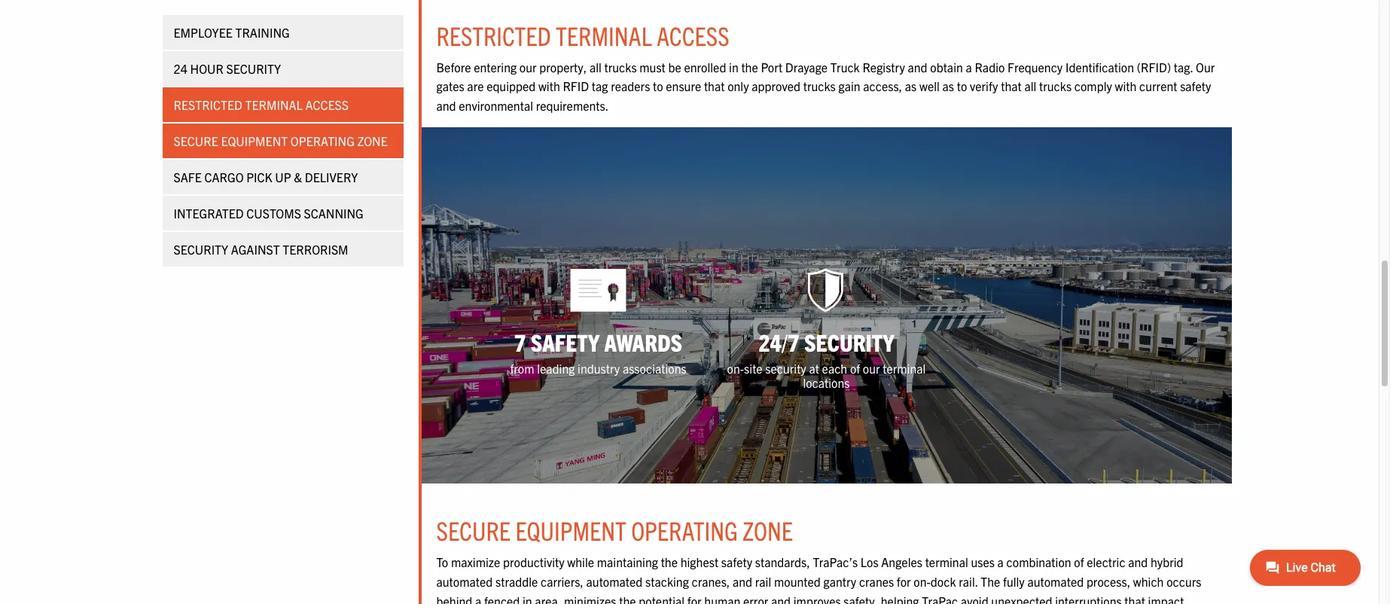Task type: vqa. For each thing, say whether or not it's contained in the screenshot.
Safety
yes



Task type: describe. For each thing, give the bounding box(es) containing it.
drayage
[[786, 59, 828, 74]]

safe cargo pick up & delivery link
[[162, 160, 403, 194]]

against
[[231, 242, 280, 257]]

0 vertical spatial for
[[897, 574, 911, 589]]

1 vertical spatial restricted terminal access
[[174, 97, 349, 112]]

trapac's
[[813, 555, 858, 570]]

los
[[861, 555, 879, 570]]

cranes
[[860, 574, 894, 589]]

cranes,
[[692, 574, 730, 589]]

24 hour security link
[[162, 51, 403, 86]]

the inside before entering our property, all trucks must be enrolled in the port drayage truck registry and obtain a radio frequency identification (rfid) tag. our gates are equipped with rfid tag readers to ensure that only approved trucks gain access, as well as to verify that all trucks comply with current safety and environmental requirements.
[[742, 59, 759, 74]]

truck
[[831, 59, 860, 74]]

safety,
[[844, 593, 879, 604]]

rail
[[756, 574, 772, 589]]

employee training
[[174, 25, 290, 40]]

(rfid)
[[1137, 59, 1172, 74]]

must
[[640, 59, 666, 74]]

radio
[[975, 59, 1005, 74]]

gates
[[437, 79, 465, 94]]

scanning
[[304, 206, 364, 221]]

0 vertical spatial security
[[226, 61, 281, 76]]

2 to from the left
[[957, 79, 968, 94]]

highest
[[681, 555, 719, 570]]

1 horizontal spatial zone
[[743, 514, 793, 546]]

safety inside to maximize productivity while maintaining the highest safety standards, trapac's los angeles terminal uses a combination of electric and hybrid automated straddle carriers, automated stacking cranes, and rail mounted gantry cranes for on-dock rail. the fully automated process, which occurs behind a fenced in area, minimizes the potential for human error and improves safety, helping trapac avoid unexpected interruptions that impa
[[722, 555, 753, 570]]

fenced
[[484, 593, 520, 604]]

on- inside "24/7 security on-site security at each of our terminal locations"
[[728, 361, 744, 376]]

and up which
[[1129, 555, 1149, 570]]

integrated
[[174, 206, 244, 221]]

24/7 security on-site security at each of our terminal locations
[[728, 327, 926, 391]]

1 horizontal spatial the
[[661, 555, 678, 570]]

security against terrorism
[[174, 242, 349, 257]]

safe
[[174, 170, 202, 185]]

obtain
[[931, 59, 964, 74]]

2 horizontal spatial trucks
[[1040, 79, 1072, 94]]

2 with from the left
[[1116, 79, 1137, 94]]

behind
[[437, 593, 473, 604]]

industry
[[578, 361, 620, 376]]

integrated customs scanning link
[[162, 196, 403, 231]]

site
[[744, 361, 763, 376]]

error
[[744, 593, 769, 604]]

carriers,
[[541, 574, 584, 589]]

1 horizontal spatial equipment
[[516, 514, 627, 546]]

to maximize productivity while maintaining the highest safety standards, trapac's los angeles terminal uses a combination of electric and hybrid automated straddle carriers, automated stacking cranes, and rail mounted gantry cranes for on-dock rail. the fully automated process, which occurs behind a fenced in area, minimizes the potential for human error and improves safety, helping trapac avoid unexpected interruptions that impa
[[437, 555, 1202, 604]]

hour
[[190, 61, 224, 76]]

our inside "24/7 security on-site security at each of our terminal locations"
[[863, 361, 880, 376]]

tag.
[[1174, 59, 1194, 74]]

24 hour security
[[174, 61, 281, 76]]

1 horizontal spatial terminal
[[556, 18, 652, 51]]

security against terrorism link
[[162, 232, 403, 267]]

combination
[[1007, 555, 1072, 570]]

to
[[437, 555, 448, 570]]

on- inside to maximize productivity while maintaining the highest safety standards, trapac's los angeles terminal uses a combination of electric and hybrid automated straddle carriers, automated stacking cranes, and rail mounted gantry cranes for on-dock rail. the fully automated process, which occurs behind a fenced in area, minimizes the potential for human error and improves safety, helping trapac avoid unexpected interruptions that impa
[[914, 574, 931, 589]]

2 vertical spatial the
[[619, 593, 636, 604]]

that inside to maximize productivity while maintaining the highest safety standards, trapac's los angeles terminal uses a combination of electric and hybrid automated straddle carriers, automated stacking cranes, and rail mounted gantry cranes for on-dock rail. the fully automated process, which occurs behind a fenced in area, minimizes the potential for human error and improves safety, helping trapac avoid unexpected interruptions that impa
[[1125, 593, 1146, 604]]

0 horizontal spatial access
[[306, 97, 349, 112]]

terminal inside to maximize productivity while maintaining the highest safety standards, trapac's los angeles terminal uses a combination of electric and hybrid automated straddle carriers, automated stacking cranes, and rail mounted gantry cranes for on-dock rail. the fully automated process, which occurs behind a fenced in area, minimizes the potential for human error and improves safety, helping trapac avoid unexpected interruptions that impa
[[926, 555, 969, 570]]

at
[[810, 361, 820, 376]]

and left rail
[[733, 574, 753, 589]]

operating inside secure equipment operating zone link
[[291, 133, 355, 148]]

of inside "24/7 security on-site security at each of our terminal locations"
[[851, 361, 861, 376]]

employee
[[174, 25, 233, 40]]

standards,
[[756, 555, 811, 570]]

secure equipment operating zone link
[[162, 124, 403, 158]]

0 vertical spatial secure
[[174, 133, 218, 148]]

gain
[[839, 79, 861, 94]]

avoid
[[961, 593, 989, 604]]

only
[[728, 79, 749, 94]]

terrorism
[[283, 242, 349, 257]]

1 horizontal spatial that
[[1001, 79, 1022, 94]]

rail.
[[959, 574, 978, 589]]

frequency
[[1008, 59, 1063, 74]]

human
[[705, 593, 741, 604]]

1 vertical spatial all
[[1025, 79, 1037, 94]]

3 automated from the left
[[1028, 574, 1084, 589]]

&
[[294, 170, 302, 185]]

a inside before entering our property, all trucks must be enrolled in the port drayage truck registry and obtain a radio frequency identification (rfid) tag. our gates are equipped with rfid tag readers to ensure that only approved trucks gain access, as well as to verify that all trucks comply with current safety and environmental requirements.
[[966, 59, 973, 74]]

hybrid
[[1151, 555, 1184, 570]]

0 horizontal spatial restricted
[[174, 97, 243, 112]]

1 vertical spatial for
[[688, 593, 702, 604]]

stacking
[[646, 574, 689, 589]]

0 horizontal spatial a
[[475, 593, 482, 604]]

interruptions
[[1056, 593, 1122, 604]]

up
[[275, 170, 291, 185]]

maximize
[[451, 555, 501, 570]]

process,
[[1087, 574, 1131, 589]]

employee training link
[[162, 15, 403, 50]]

zone inside secure equipment operating zone link
[[357, 133, 388, 148]]

secure equipment operating zone inside secure equipment operating zone link
[[174, 133, 388, 148]]

training
[[235, 25, 290, 40]]

the
[[981, 574, 1001, 589]]

fully
[[1004, 574, 1025, 589]]

0 vertical spatial access
[[657, 18, 730, 51]]



Task type: locate. For each thing, give the bounding box(es) containing it.
automated down maintaining
[[587, 574, 643, 589]]

1 vertical spatial in
[[523, 593, 532, 604]]

2 as from the left
[[943, 79, 955, 94]]

our
[[1196, 59, 1216, 74]]

approved
[[752, 79, 801, 94]]

with down identification
[[1116, 79, 1137, 94]]

zone up delivery
[[357, 133, 388, 148]]

zone up standards, at the right bottom of page
[[743, 514, 793, 546]]

7 safety awards from leading industry associations
[[510, 327, 687, 376]]

2 horizontal spatial a
[[998, 555, 1004, 570]]

access,
[[864, 79, 903, 94]]

locations
[[803, 375, 850, 391]]

1 vertical spatial access
[[306, 97, 349, 112]]

comply
[[1075, 79, 1113, 94]]

0 horizontal spatial secure
[[174, 133, 218, 148]]

readers
[[611, 79, 650, 94]]

0 horizontal spatial that
[[704, 79, 725, 94]]

1 horizontal spatial with
[[1116, 79, 1137, 94]]

0 vertical spatial equipment
[[221, 133, 288, 148]]

0 horizontal spatial equipment
[[221, 133, 288, 148]]

each
[[822, 361, 848, 376]]

7
[[515, 327, 526, 356]]

2 horizontal spatial automated
[[1028, 574, 1084, 589]]

0 horizontal spatial terminal
[[245, 97, 303, 112]]

property,
[[540, 59, 587, 74]]

and down mounted
[[772, 593, 791, 604]]

1 horizontal spatial automated
[[587, 574, 643, 589]]

safe cargo pick up & delivery
[[174, 170, 358, 185]]

0 horizontal spatial operating
[[291, 133, 355, 148]]

on-
[[728, 361, 744, 376], [914, 574, 931, 589]]

that
[[704, 79, 725, 94], [1001, 79, 1022, 94], [1125, 593, 1146, 604]]

1 horizontal spatial access
[[657, 18, 730, 51]]

for
[[897, 574, 911, 589], [688, 593, 702, 604]]

secure
[[174, 133, 218, 148], [437, 514, 511, 546]]

1 vertical spatial zone
[[743, 514, 793, 546]]

straddle
[[496, 574, 538, 589]]

1 vertical spatial a
[[998, 555, 1004, 570]]

equipment up pick
[[221, 133, 288, 148]]

and up well
[[908, 59, 928, 74]]

1 vertical spatial safety
[[722, 555, 753, 570]]

leading
[[537, 361, 575, 376]]

2 horizontal spatial the
[[742, 59, 759, 74]]

uses
[[972, 555, 995, 570]]

safety
[[531, 327, 600, 356]]

terminal
[[556, 18, 652, 51], [245, 97, 303, 112]]

unexpected
[[992, 593, 1053, 604]]

0 horizontal spatial zone
[[357, 133, 388, 148]]

terminal inside "24/7 security on-site security at each of our terminal locations"
[[883, 361, 926, 376]]

1 vertical spatial terminal
[[245, 97, 303, 112]]

1 vertical spatial secure equipment operating zone
[[437, 514, 793, 546]]

1 automated from the left
[[437, 574, 493, 589]]

1 horizontal spatial of
[[1075, 555, 1085, 570]]

terminal right the each
[[883, 361, 926, 376]]

0 horizontal spatial automated
[[437, 574, 493, 589]]

potential
[[639, 593, 685, 604]]

1 horizontal spatial safety
[[1181, 79, 1212, 94]]

0 vertical spatial operating
[[291, 133, 355, 148]]

terminal up dock
[[926, 555, 969, 570]]

helping
[[881, 593, 920, 604]]

0 vertical spatial restricted
[[437, 18, 551, 51]]

restricted terminal access
[[437, 18, 730, 51], [174, 97, 349, 112]]

1 horizontal spatial as
[[943, 79, 955, 94]]

and
[[908, 59, 928, 74], [437, 98, 456, 113], [1129, 555, 1149, 570], [733, 574, 753, 589], [772, 593, 791, 604]]

safety up cranes,
[[722, 555, 753, 570]]

0 vertical spatial terminal
[[556, 18, 652, 51]]

on- left security
[[728, 361, 744, 376]]

a
[[966, 59, 973, 74], [998, 555, 1004, 570], [475, 593, 482, 604]]

secure equipment operating zone up maintaining
[[437, 514, 793, 546]]

the left potential
[[619, 593, 636, 604]]

with down property,
[[539, 79, 560, 94]]

from
[[510, 361, 535, 376]]

in inside to maximize productivity while maintaining the highest safety standards, trapac's los angeles terminal uses a combination of electric and hybrid automated straddle carriers, automated stacking cranes, and rail mounted gantry cranes for on-dock rail. the fully automated process, which occurs behind a fenced in area, minimizes the potential for human error and improves safety, helping trapac avoid unexpected interruptions that impa
[[523, 593, 532, 604]]

1 vertical spatial the
[[661, 555, 678, 570]]

in up only
[[729, 59, 739, 74]]

requirements.
[[536, 98, 609, 113]]

security down the integrated
[[174, 242, 228, 257]]

0 vertical spatial safety
[[1181, 79, 1212, 94]]

1 vertical spatial equipment
[[516, 514, 627, 546]]

operating up "highest"
[[632, 514, 738, 546]]

on- up the trapac
[[914, 574, 931, 589]]

trucks down frequency
[[1040, 79, 1072, 94]]

0 horizontal spatial in
[[523, 593, 532, 604]]

1 horizontal spatial on-
[[914, 574, 931, 589]]

trucks up readers
[[605, 59, 637, 74]]

our right the each
[[863, 361, 880, 376]]

0 horizontal spatial trucks
[[605, 59, 637, 74]]

0 vertical spatial of
[[851, 361, 861, 376]]

1 as from the left
[[905, 79, 917, 94]]

as left well
[[905, 79, 917, 94]]

1 horizontal spatial operating
[[632, 514, 738, 546]]

to
[[653, 79, 664, 94], [957, 79, 968, 94]]

a right uses
[[998, 555, 1004, 570]]

1 horizontal spatial secure equipment operating zone
[[437, 514, 793, 546]]

area,
[[535, 593, 562, 604]]

1 horizontal spatial a
[[966, 59, 973, 74]]

all up tag
[[590, 59, 602, 74]]

electric
[[1087, 555, 1126, 570]]

security
[[766, 361, 807, 376]]

the up 'stacking'
[[661, 555, 678, 570]]

0 horizontal spatial on-
[[728, 361, 744, 376]]

tag
[[592, 79, 608, 94]]

1 horizontal spatial secure
[[437, 514, 511, 546]]

safety inside before entering our property, all trucks must be enrolled in the port drayage truck registry and obtain a radio frequency identification (rfid) tag. our gates are equipped with rfid tag readers to ensure that only approved trucks gain access, as well as to verify that all trucks comply with current safety and environmental requirements.
[[1181, 79, 1212, 94]]

identification
[[1066, 59, 1135, 74]]

that down enrolled
[[704, 79, 725, 94]]

0 horizontal spatial all
[[590, 59, 602, 74]]

0 vertical spatial the
[[742, 59, 759, 74]]

1 horizontal spatial restricted
[[437, 18, 551, 51]]

a left radio
[[966, 59, 973, 74]]

in inside before entering our property, all trucks must be enrolled in the port drayage truck registry and obtain a radio frequency identification (rfid) tag. our gates are equipped with rfid tag readers to ensure that only approved trucks gain access, as well as to verify that all trucks comply with current safety and environmental requirements.
[[729, 59, 739, 74]]

of inside to maximize productivity while maintaining the highest safety standards, trapac's los angeles terminal uses a combination of electric and hybrid automated straddle carriers, automated stacking cranes, and rail mounted gantry cranes for on-dock rail. the fully automated process, which occurs behind a fenced in area, minimizes the potential for human error and improves safety, helping trapac avoid unexpected interruptions that impa
[[1075, 555, 1085, 570]]

security
[[226, 61, 281, 76], [174, 242, 228, 257], [805, 327, 895, 356]]

restricted terminal access down 24 hour security link in the top left of the page
[[174, 97, 349, 112]]

current
[[1140, 79, 1178, 94]]

of right the each
[[851, 361, 861, 376]]

entering
[[474, 59, 517, 74]]

1 horizontal spatial restricted terminal access
[[437, 18, 730, 51]]

24
[[174, 61, 188, 76]]

dock
[[931, 574, 957, 589]]

trucks down drayage
[[804, 79, 836, 94]]

0 horizontal spatial secure equipment operating zone
[[174, 133, 388, 148]]

terminal down 24 hour security link in the top left of the page
[[245, 97, 303, 112]]

secure up safe
[[174, 133, 218, 148]]

all down frequency
[[1025, 79, 1037, 94]]

1 vertical spatial our
[[863, 361, 880, 376]]

with
[[539, 79, 560, 94], [1116, 79, 1137, 94]]

enrolled
[[684, 59, 727, 74]]

0 vertical spatial secure equipment operating zone
[[174, 133, 388, 148]]

1 horizontal spatial in
[[729, 59, 739, 74]]

registry
[[863, 59, 906, 74]]

0 horizontal spatial restricted terminal access
[[174, 97, 349, 112]]

as right well
[[943, 79, 955, 94]]

terminal
[[883, 361, 926, 376], [926, 555, 969, 570]]

automated down combination
[[1028, 574, 1084, 589]]

0 horizontal spatial of
[[851, 361, 861, 376]]

environmental
[[459, 98, 533, 113]]

1 vertical spatial restricted
[[174, 97, 243, 112]]

our inside before entering our property, all trucks must be enrolled in the port drayage truck registry and obtain a radio frequency identification (rfid) tag. our gates are equipped with rfid tag readers to ensure that only approved trucks gain access, as well as to verify that all trucks comply with current safety and environmental requirements.
[[520, 59, 537, 74]]

equipment
[[221, 133, 288, 148], [516, 514, 627, 546]]

security down training
[[226, 61, 281, 76]]

restricted up entering
[[437, 18, 551, 51]]

0 vertical spatial a
[[966, 59, 973, 74]]

1 vertical spatial operating
[[632, 514, 738, 546]]

0 horizontal spatial our
[[520, 59, 537, 74]]

0 vertical spatial all
[[590, 59, 602, 74]]

in down "straddle"
[[523, 593, 532, 604]]

angeles
[[882, 555, 923, 570]]

that down which
[[1125, 593, 1146, 604]]

of left electric on the right bottom of page
[[1075, 555, 1085, 570]]

24/7
[[759, 327, 800, 356]]

1 to from the left
[[653, 79, 664, 94]]

secure up maximize at the left bottom
[[437, 514, 511, 546]]

0 horizontal spatial safety
[[722, 555, 753, 570]]

be
[[669, 59, 682, 74]]

terminal up tag
[[556, 18, 652, 51]]

rfid
[[563, 79, 589, 94]]

operating up delivery
[[291, 133, 355, 148]]

improves
[[794, 593, 841, 604]]

0 vertical spatial terminal
[[883, 361, 926, 376]]

automated up behind
[[437, 574, 493, 589]]

equipment up while
[[516, 514, 627, 546]]

to left the verify
[[957, 79, 968, 94]]

security inside "24/7 security on-site security at each of our terminal locations"
[[805, 327, 895, 356]]

our up equipped
[[520, 59, 537, 74]]

the left port
[[742, 59, 759, 74]]

1 horizontal spatial to
[[957, 79, 968, 94]]

ensure
[[666, 79, 702, 94]]

2 horizontal spatial that
[[1125, 593, 1146, 604]]

operating
[[291, 133, 355, 148], [632, 514, 738, 546]]

for up helping
[[897, 574, 911, 589]]

and down gates
[[437, 98, 456, 113]]

integrated customs scanning
[[174, 206, 364, 221]]

of
[[851, 361, 861, 376], [1075, 555, 1085, 570]]

0 vertical spatial on-
[[728, 361, 744, 376]]

well
[[920, 79, 940, 94]]

access up enrolled
[[657, 18, 730, 51]]

which
[[1134, 574, 1164, 589]]

1 horizontal spatial for
[[897, 574, 911, 589]]

trapac
[[922, 593, 959, 604]]

restricted down 'hour'
[[174, 97, 243, 112]]

that right the verify
[[1001, 79, 1022, 94]]

0 horizontal spatial as
[[905, 79, 917, 94]]

2 automated from the left
[[587, 574, 643, 589]]

restricted terminal access link
[[162, 87, 403, 122]]

occurs
[[1167, 574, 1202, 589]]

minimizes
[[564, 593, 617, 604]]

cargo
[[205, 170, 244, 185]]

restricted terminal access up property,
[[437, 18, 730, 51]]

1 vertical spatial terminal
[[926, 555, 969, 570]]

verify
[[970, 79, 999, 94]]

1 horizontal spatial our
[[863, 361, 880, 376]]

2 vertical spatial security
[[805, 327, 895, 356]]

access down 24 hour security link in the top left of the page
[[306, 97, 349, 112]]

1 vertical spatial on-
[[914, 574, 931, 589]]

before
[[437, 59, 471, 74]]

1 vertical spatial secure
[[437, 514, 511, 546]]

are
[[467, 79, 484, 94]]

trucks
[[605, 59, 637, 74], [804, 79, 836, 94], [1040, 79, 1072, 94]]

safety down our
[[1181, 79, 1212, 94]]

0 horizontal spatial to
[[653, 79, 664, 94]]

1 with from the left
[[539, 79, 560, 94]]

to down must
[[653, 79, 664, 94]]

zone
[[357, 133, 388, 148], [743, 514, 793, 546]]

a left fenced
[[475, 593, 482, 604]]

0 vertical spatial zone
[[357, 133, 388, 148]]

for down cranes,
[[688, 593, 702, 604]]

1 vertical spatial security
[[174, 242, 228, 257]]

1 horizontal spatial trucks
[[804, 79, 836, 94]]

1 vertical spatial of
[[1075, 555, 1085, 570]]

0 horizontal spatial with
[[539, 79, 560, 94]]

associations
[[623, 361, 687, 376]]

security up the each
[[805, 327, 895, 356]]

maintaining
[[597, 555, 658, 570]]

mounted
[[774, 574, 821, 589]]

0 vertical spatial in
[[729, 59, 739, 74]]

0 horizontal spatial the
[[619, 593, 636, 604]]

1 horizontal spatial all
[[1025, 79, 1037, 94]]

0 vertical spatial restricted terminal access
[[437, 18, 730, 51]]

while
[[568, 555, 595, 570]]

secure equipment operating zone down the restricted terminal access link on the left top
[[174, 133, 388, 148]]

0 vertical spatial our
[[520, 59, 537, 74]]

the
[[742, 59, 759, 74], [661, 555, 678, 570], [619, 593, 636, 604]]

0 horizontal spatial for
[[688, 593, 702, 604]]

2 vertical spatial a
[[475, 593, 482, 604]]

our
[[520, 59, 537, 74], [863, 361, 880, 376]]

before entering our property, all trucks must be enrolled in the port drayage truck registry and obtain a radio frequency identification (rfid) tag. our gates are equipped with rfid tag readers to ensure that only approved trucks gain access, as well as to verify that all trucks comply with current safety and environmental requirements.
[[437, 59, 1216, 113]]



